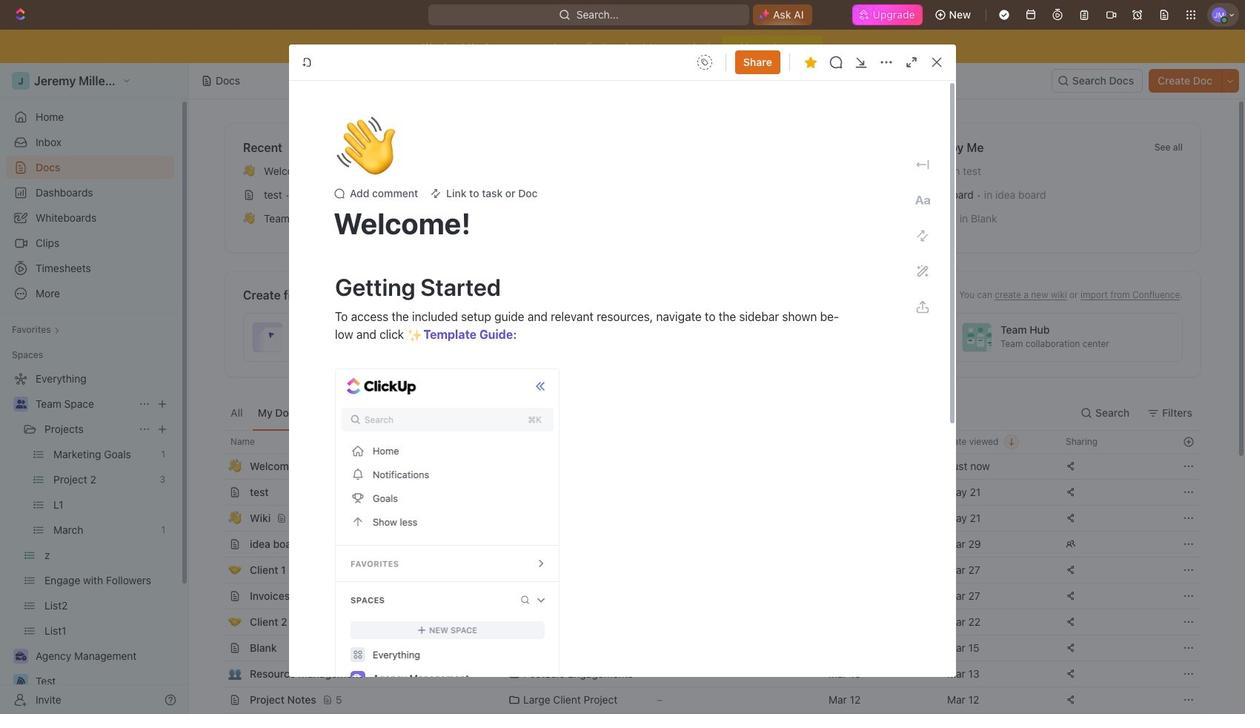 Task type: locate. For each thing, give the bounding box(es) containing it.
tab list
[[225, 395, 592, 430]]

7 cell from the top
[[208, 610, 225, 635]]

cell
[[208, 454, 225, 479], [208, 480, 225, 505], [208, 506, 225, 531], [208, 532, 225, 557], [208, 558, 225, 583], [208, 584, 225, 609], [208, 610, 225, 635], [208, 635, 225, 661], [208, 661, 225, 687], [208, 687, 225, 713]]

user group image
[[15, 400, 26, 409]]

row
[[208, 430, 1202, 454], [208, 453, 1202, 480], [208, 479, 1202, 506], [208, 505, 1202, 532], [208, 531, 1202, 558], [208, 557, 1202, 584], [208, 583, 1202, 610], [208, 609, 1202, 635], [208, 635, 1202, 661], [208, 661, 1202, 687], [208, 687, 1202, 713], [225, 713, 1202, 714]]

2 cell from the top
[[208, 480, 225, 505]]

tree inside sidebar navigation
[[6, 367, 174, 714]]

company home icon image
[[489, 323, 519, 352]]

dropdown menu image
[[693, 50, 717, 74]]

4 cell from the top
[[208, 532, 225, 557]]

column header
[[208, 430, 225, 454]]

table
[[208, 430, 1202, 714]]

tree
[[6, 367, 174, 714]]

9 cell from the top
[[208, 661, 225, 687]]

3 cell from the top
[[208, 506, 225, 531]]



Task type: describe. For each thing, give the bounding box(es) containing it.
team hub icon image
[[962, 323, 992, 352]]

10 cell from the top
[[208, 687, 225, 713]]

company wiki icon image
[[253, 323, 283, 352]]

sidebar navigation
[[0, 63, 189, 714]]

knowledge base icon image
[[726, 323, 756, 352]]

6 cell from the top
[[208, 584, 225, 609]]

5 cell from the top
[[208, 558, 225, 583]]

1 cell from the top
[[208, 454, 225, 479]]

8 cell from the top
[[208, 635, 225, 661]]



Task type: vqa. For each thing, say whether or not it's contained in the screenshot.
eighth 'cell' from the top
yes



